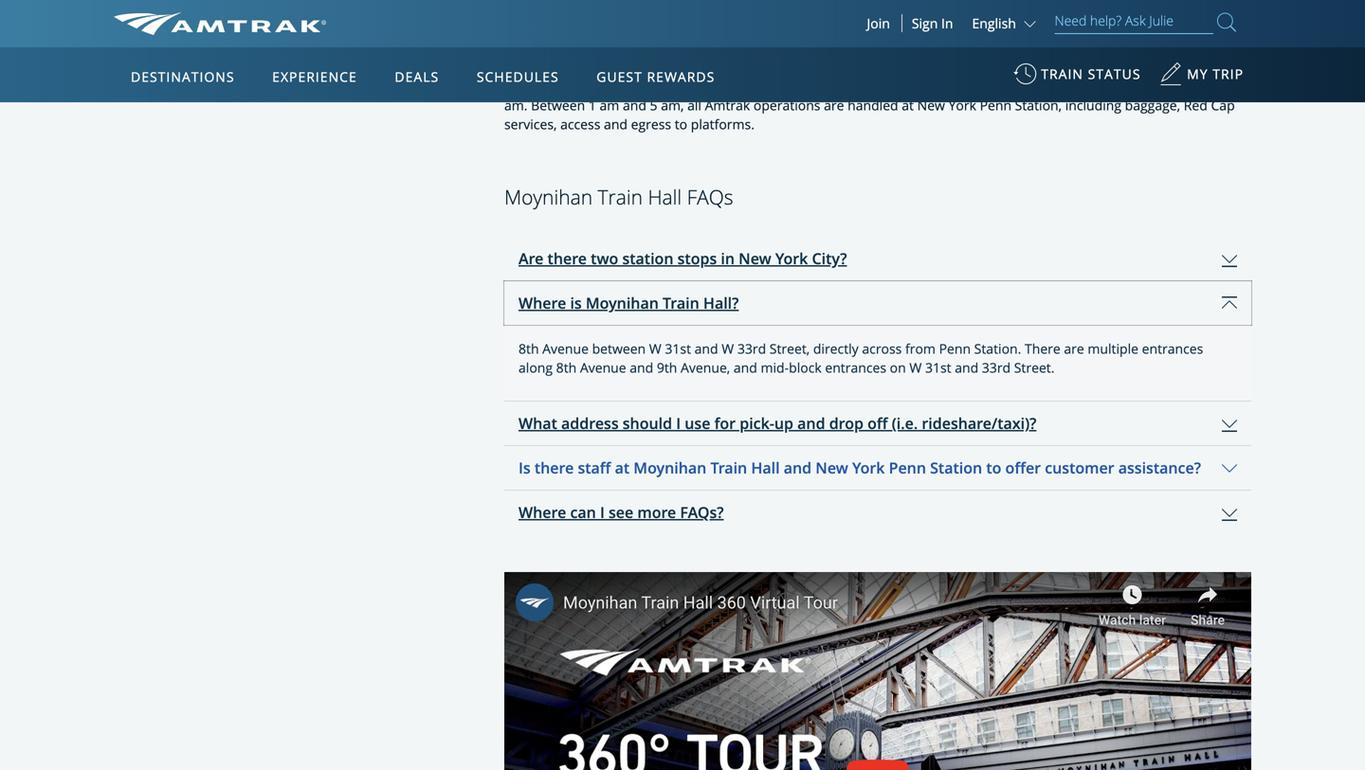 Task type: vqa. For each thing, say whether or not it's contained in the screenshot.
assistance?
yes



Task type: describe. For each thing, give the bounding box(es) containing it.
street.
[[1014, 359, 1055, 377]]

more
[[637, 503, 676, 523]]

to up the station,
[[1019, 77, 1032, 95]]

trip
[[1213, 65, 1244, 83]]

2 horizontal spatial 5
[[1218, 77, 1226, 95]]

station,
[[1015, 96, 1062, 114]]

two
[[591, 248, 618, 269]]

hall?
[[703, 293, 739, 313]]

directly
[[813, 340, 859, 358]]

sign in button
[[912, 14, 953, 32]]

am up handled
[[838, 77, 858, 95]]

0 vertical spatial avenue
[[542, 340, 589, 358]]

0 horizontal spatial w
[[649, 340, 661, 358]]

0 vertical spatial entrances
[[1142, 340, 1203, 358]]

handled
[[848, 96, 898, 114]]

avenue,
[[681, 359, 730, 377]]

experience button
[[265, 50, 365, 103]]

daily
[[761, 77, 790, 95]]

and inside button
[[797, 413, 825, 434]]

guest
[[597, 68, 643, 86]]

access
[[560, 115, 600, 133]]

experience
[[272, 68, 357, 86]]

moynihan train hall faqs
[[504, 183, 733, 210]]

where is moynihan train hall?
[[519, 293, 739, 313]]

from inside hours of operations moynihan train hall is open to the public daily from 5 am through 1 am and closed to the public between 1 am and 5 am. between 1 am and 5 am, all amtrak operations are handled at new york penn station, including baggage, red cap services, access and egress to platforms.
[[793, 77, 824, 95]]

are there two station stops in new york city?
[[519, 248, 847, 269]]

are
[[519, 248, 544, 269]]

at inside hours of operations moynihan train hall is open to the public daily from 5 am through 1 am and closed to the public between 1 am and 5 am. between 1 am and 5 am, all amtrak operations are handled at new york penn station, including baggage, red cap services, access and egress to platforms.
[[902, 96, 914, 114]]

staff
[[578, 458, 611, 478]]

join
[[867, 14, 890, 32]]

1 horizontal spatial 5
[[827, 77, 835, 95]]

address
[[561, 413, 619, 434]]

operations
[[754, 96, 820, 114]]

in
[[941, 14, 953, 32]]

up
[[774, 413, 793, 434]]

see
[[609, 503, 633, 523]]

on
[[890, 359, 906, 377]]

and left the closed
[[949, 77, 973, 95]]

wifi
[[618, 12, 644, 30]]

complimentary
[[519, 12, 614, 30]]

use
[[685, 413, 710, 434]]

deals button
[[387, 50, 447, 103]]

station
[[622, 248, 673, 269]]

guest rewards button
[[589, 50, 723, 103]]

moynihan inside "where is moynihan train hall?" button
[[586, 293, 659, 313]]

and up 'avenue,'
[[695, 340, 718, 358]]

1 horizontal spatial 1
[[915, 77, 922, 95]]

what
[[519, 413, 557, 434]]

(i.e.
[[892, 413, 918, 434]]

amtrak
[[705, 96, 750, 114]]

off
[[868, 413, 888, 434]]

hall inside 'button'
[[751, 458, 780, 478]]

of
[[551, 57, 565, 78]]

should
[[623, 413, 672, 434]]

including
[[1065, 96, 1121, 114]]

destinations button
[[123, 50, 242, 103]]

from inside 8th avenue between w 31st and w 33rd street, directly across from penn station. there are multiple entrances along 8th avenue and 9th avenue, and mid-block entrances on w 31st and 33rd street.
[[905, 340, 936, 358]]

2 public from the left
[[1059, 77, 1096, 95]]

1 the from the left
[[697, 77, 717, 95]]

moynihan up are
[[504, 183, 593, 210]]

drop
[[829, 413, 864, 434]]

am,
[[661, 96, 684, 114]]

penn inside 'button'
[[889, 458, 926, 478]]

search icon image
[[1217, 9, 1236, 35]]

where can i see more faqs? button
[[504, 491, 1251, 535]]

street,
[[770, 340, 810, 358]]

is there staff at moynihan train hall and new york penn station to offer customer assistance? button
[[504, 447, 1251, 490]]

0 horizontal spatial 33rd
[[737, 340, 766, 358]]

to up all
[[680, 77, 693, 95]]

station
[[930, 458, 982, 478]]

1 horizontal spatial 33rd
[[982, 359, 1011, 377]]

closed
[[976, 77, 1016, 95]]

and inside 'button'
[[784, 458, 812, 478]]

am.
[[504, 96, 528, 114]]

hours
[[504, 57, 547, 78]]

are there two station stops in new york city? button
[[504, 237, 1251, 281]]

what address should i use for pick-up and drop off (i.e. rideshare/taxi)? button
[[504, 402, 1251, 446]]

all
[[687, 96, 701, 114]]

customer
[[1045, 458, 1114, 478]]

rewards
[[647, 68, 715, 86]]

am down guest
[[600, 96, 619, 114]]

regions map image
[[184, 158, 639, 424]]

my
[[1187, 65, 1208, 83]]

sign
[[912, 14, 938, 32]]

faqs
[[687, 183, 733, 210]]

amtrak image
[[114, 12, 326, 35]]

deals
[[395, 68, 439, 86]]

operations
[[569, 57, 647, 78]]

there for is
[[534, 458, 574, 478]]

my trip button
[[1159, 56, 1244, 102]]

sign in
[[912, 14, 953, 32]]

is there staff at moynihan train hall and new york penn station to offer customer assistance?
[[519, 458, 1201, 478]]

rideshare/taxi)?
[[922, 413, 1036, 434]]

york inside button
[[775, 248, 808, 269]]

across
[[862, 340, 902, 358]]

what address should i use for pick-up and drop off (i.e. rideshare/taxi)?
[[519, 413, 1036, 434]]

i inside what address should i use for pick-up and drop off (i.e. rideshare/taxi)? button
[[676, 413, 681, 434]]

train inside hours of operations moynihan train hall is open to the public daily from 5 am through 1 am and closed to the public between 1 am and 5 am. between 1 am and 5 am, all amtrak operations are handled at new york penn station, including baggage, red cap services, access and egress to platforms.
[[570, 77, 601, 95]]

city?
[[812, 248, 847, 269]]

there for are
[[547, 248, 587, 269]]

join button
[[856, 14, 902, 32]]

between
[[531, 96, 585, 114]]

2 horizontal spatial 1
[[1157, 77, 1164, 95]]

schedules
[[477, 68, 559, 86]]

red
[[1184, 96, 1208, 114]]

and up egress
[[623, 96, 646, 114]]

hall inside hours of operations moynihan train hall is open to the public daily from 5 am through 1 am and closed to the public between 1 am and 5 am. between 1 am and 5 am, all amtrak operations are handled at new york penn station, including baggage, red cap services, access and egress to platforms.
[[605, 77, 629, 95]]

and down station. there
[[955, 359, 978, 377]]

train
[[1041, 65, 1083, 83]]



Task type: locate. For each thing, give the bounding box(es) containing it.
Please enter your search item search field
[[1055, 9, 1213, 34]]

1 horizontal spatial hall
[[648, 183, 682, 210]]

1 horizontal spatial i
[[676, 413, 681, 434]]

york inside 'button'
[[852, 458, 885, 478]]

at
[[902, 96, 914, 114], [615, 458, 630, 478]]

1 where from the top
[[519, 293, 566, 313]]

1 right through
[[915, 77, 922, 95]]

where inside "where is moynihan train hall?" button
[[519, 293, 566, 313]]

0 horizontal spatial are
[[824, 96, 844, 114]]

to inside 'button'
[[986, 458, 1001, 478]]

egress
[[631, 115, 671, 133]]

0 horizontal spatial public
[[720, 77, 758, 95]]

avenue up address
[[580, 359, 626, 377]]

public up including
[[1059, 77, 1096, 95]]

1 horizontal spatial the
[[1035, 77, 1055, 95]]

there right is
[[534, 458, 574, 478]]

0 horizontal spatial the
[[697, 77, 717, 95]]

new down drop
[[816, 458, 848, 478]]

2 horizontal spatial york
[[948, 96, 976, 114]]

0 vertical spatial i
[[676, 413, 681, 434]]

penn left station. there
[[939, 340, 971, 358]]

1 horizontal spatial public
[[1059, 77, 1096, 95]]

entrances right the multiple
[[1142, 340, 1203, 358]]

moynihan inside is there staff at moynihan train hall and new york penn station to offer customer assistance? 'button'
[[634, 458, 707, 478]]

0 vertical spatial at
[[902, 96, 914, 114]]

1 horizontal spatial entrances
[[1142, 340, 1203, 358]]

0 vertical spatial where
[[519, 293, 566, 313]]

1 vertical spatial where
[[519, 503, 566, 523]]

destinations
[[131, 68, 235, 86]]

0 horizontal spatial entrances
[[825, 359, 886, 377]]

1
[[915, 77, 922, 95], [1157, 77, 1164, 95], [589, 96, 596, 114]]

0 vertical spatial new
[[917, 96, 945, 114]]

0 horizontal spatial at
[[615, 458, 630, 478]]

from
[[793, 77, 824, 95], [905, 340, 936, 358]]

1 up baggage,
[[1157, 77, 1164, 95]]

train
[[570, 77, 601, 95], [598, 183, 643, 210], [663, 293, 699, 313], [710, 458, 747, 478]]

there inside button
[[547, 248, 587, 269]]

there right are
[[547, 248, 587, 269]]

new right 'in'
[[739, 248, 771, 269]]

are left the multiple
[[1064, 340, 1084, 358]]

0 vertical spatial penn
[[980, 96, 1012, 114]]

new inside hours of operations moynihan train hall is open to the public daily from 5 am through 1 am and closed to the public between 1 am and 5 am. between 1 am and 5 am, all amtrak operations are handled at new york penn station, including baggage, red cap services, access and egress to platforms.
[[917, 96, 945, 114]]

2 the from the left
[[1035, 77, 1055, 95]]

2 vertical spatial york
[[852, 458, 885, 478]]

1 vertical spatial 31st
[[925, 359, 951, 377]]

0 horizontal spatial penn
[[889, 458, 926, 478]]

0 vertical spatial between
[[1100, 77, 1153, 95]]

english
[[972, 14, 1016, 32]]

are inside 8th avenue between w 31st and w 33rd street, directly across from penn station. there are multiple entrances along 8th avenue and 9th avenue, and mid-block entrances on w 31st and 33rd street.
[[1064, 340, 1084, 358]]

in
[[721, 248, 735, 269]]

and
[[949, 77, 973, 95], [1191, 77, 1215, 95], [623, 96, 646, 114], [604, 115, 628, 133], [695, 340, 718, 358], [630, 359, 653, 377], [734, 359, 757, 377], [955, 359, 978, 377], [797, 413, 825, 434], [784, 458, 812, 478]]

and left 9th
[[630, 359, 653, 377]]

public up amtrak
[[720, 77, 758, 95]]

i inside where can i see more faqs? button
[[600, 503, 605, 523]]

hall down the pick- at the bottom of the page
[[751, 458, 780, 478]]

2 vertical spatial new
[[816, 458, 848, 478]]

new right handled
[[917, 96, 945, 114]]

0 horizontal spatial is
[[570, 293, 582, 313]]

moynihan down two
[[586, 293, 659, 313]]

banner containing join
[[0, 0, 1365, 438]]

0 horizontal spatial from
[[793, 77, 824, 95]]

application containing are there two station stops in new york city?
[[504, 237, 1251, 535]]

hall left faqs
[[648, 183, 682, 210]]

w up 'avenue,'
[[722, 340, 734, 358]]

0 horizontal spatial 5
[[650, 96, 657, 114]]

w
[[649, 340, 661, 358], [722, 340, 734, 358], [909, 359, 922, 377]]

between inside hours of operations moynihan train hall is open to the public daily from 5 am through 1 am and closed to the public between 1 am and 5 am. between 1 am and 5 am, all amtrak operations are handled at new york penn station, including baggage, red cap services, access and egress to platforms.
[[1100, 77, 1153, 95]]

0 horizontal spatial hall
[[605, 77, 629, 95]]

my trip
[[1187, 65, 1244, 83]]

0 vertical spatial are
[[824, 96, 844, 114]]

from up on
[[905, 340, 936, 358]]

where inside where can i see more faqs? button
[[519, 503, 566, 523]]

public
[[720, 77, 758, 95], [1059, 77, 1096, 95]]

33rd up mid-
[[737, 340, 766, 358]]

between down where is moynihan train hall?
[[592, 340, 646, 358]]

offer
[[1005, 458, 1041, 478]]

moynihan up more
[[634, 458, 707, 478]]

train status link
[[1014, 56, 1141, 102]]

can
[[570, 503, 596, 523]]

train left "hall?"
[[663, 293, 699, 313]]

2 horizontal spatial penn
[[980, 96, 1012, 114]]

new inside 'button'
[[816, 458, 848, 478]]

2 horizontal spatial hall
[[751, 458, 780, 478]]

where
[[519, 293, 566, 313], [519, 503, 566, 523]]

york inside hours of operations moynihan train hall is open to the public daily from 5 am through 1 am and closed to the public between 1 am and 5 am. between 1 am and 5 am, all amtrak operations are handled at new york penn station, including baggage, red cap services, access and egress to platforms.
[[948, 96, 976, 114]]

8th avenue between w 31st and w 33rd street, directly across from penn station. there are multiple entrances along 8th avenue and 9th avenue, and mid-block entrances on w 31st and 33rd street. element
[[504, 340, 1251, 377]]

31st right on
[[925, 359, 951, 377]]

open
[[645, 77, 677, 95]]

0 horizontal spatial 8th
[[519, 340, 539, 358]]

w up 9th
[[649, 340, 661, 358]]

1 vertical spatial avenue
[[580, 359, 626, 377]]

block
[[789, 359, 822, 377]]

from up operations
[[793, 77, 824, 95]]

1 horizontal spatial 31st
[[925, 359, 951, 377]]

the up all
[[697, 77, 717, 95]]

at inside 'button'
[[615, 458, 630, 478]]

1 horizontal spatial between
[[1100, 77, 1153, 95]]

1 vertical spatial i
[[600, 503, 605, 523]]

through
[[861, 77, 911, 95]]

2 vertical spatial hall
[[751, 458, 780, 478]]

where down are
[[519, 293, 566, 313]]

penn inside 8th avenue between w 31st and w 33rd street, directly across from penn station. there are multiple entrances along 8th avenue and 9th avenue, and mid-block entrances on w 31st and 33rd street.
[[939, 340, 971, 358]]

1 horizontal spatial penn
[[939, 340, 971, 358]]

stops
[[677, 248, 717, 269]]

1 vertical spatial there
[[534, 458, 574, 478]]

33rd
[[737, 340, 766, 358], [982, 359, 1011, 377]]

am up red
[[1168, 77, 1188, 95]]

station. there
[[974, 340, 1061, 358]]

2 horizontal spatial w
[[909, 359, 922, 377]]

is
[[519, 458, 531, 478]]

entrances
[[1142, 340, 1203, 358], [825, 359, 886, 377]]

where for where is moynihan train hall?
[[519, 293, 566, 313]]

assistance?
[[1118, 458, 1201, 478]]

5 left am,
[[650, 96, 657, 114]]

1 vertical spatial between
[[592, 340, 646, 358]]

1 vertical spatial new
[[739, 248, 771, 269]]

and left mid-
[[734, 359, 757, 377]]

penn
[[980, 96, 1012, 114], [939, 340, 971, 358], [889, 458, 926, 478]]

0 vertical spatial 31st
[[665, 340, 691, 358]]

0 horizontal spatial i
[[600, 503, 605, 523]]

and right up
[[797, 413, 825, 434]]

banner
[[0, 0, 1365, 438]]

penn down (i.e.
[[889, 458, 926, 478]]

york left city?
[[775, 248, 808, 269]]

at right staff
[[615, 458, 630, 478]]

8th right along
[[556, 359, 577, 377]]

train status
[[1041, 65, 1141, 83]]

train inside button
[[663, 293, 699, 313]]

schedules link
[[469, 47, 567, 102]]

faqs?
[[680, 503, 724, 523]]

0 horizontal spatial 1
[[589, 96, 596, 114]]

between up baggage,
[[1100, 77, 1153, 95]]

am
[[838, 77, 858, 95], [926, 77, 945, 95], [1168, 77, 1188, 95], [600, 96, 619, 114]]

train down for
[[710, 458, 747, 478]]

0 horizontal spatial between
[[592, 340, 646, 358]]

and right access
[[604, 115, 628, 133]]

1 horizontal spatial new
[[816, 458, 848, 478]]

1 vertical spatial from
[[905, 340, 936, 358]]

are inside hours of operations moynihan train hall is open to the public daily from 5 am through 1 am and closed to the public between 1 am and 5 am. between 1 am and 5 am, all amtrak operations are handled at new york penn station, including baggage, red cap services, access and egress to platforms.
[[824, 96, 844, 114]]

where is moynihan train hall? button
[[504, 282, 1251, 325]]

33rd down station. there
[[982, 359, 1011, 377]]

guest rewards
[[597, 68, 715, 86]]

the up the station,
[[1035, 77, 1055, 95]]

status
[[1088, 65, 1141, 83]]

0 vertical spatial 33rd
[[737, 340, 766, 358]]

penn inside hours of operations moynihan train hall is open to the public daily from 5 am through 1 am and closed to the public between 1 am and 5 am. between 1 am and 5 am, all amtrak operations are handled at new york penn station, including baggage, red cap services, access and egress to platforms.
[[980, 96, 1012, 114]]

english button
[[972, 14, 1040, 32]]

avenue
[[542, 340, 589, 358], [580, 359, 626, 377]]

moynihan up the am. on the left
[[504, 77, 566, 95]]

to down am,
[[675, 115, 687, 133]]

services,
[[504, 115, 557, 133]]

5 up cap
[[1218, 77, 1226, 95]]

train inside 'button'
[[710, 458, 747, 478]]

at down through
[[902, 96, 914, 114]]

1 horizontal spatial w
[[722, 340, 734, 358]]

between inside 8th avenue between w 31st and w 33rd street, directly across from penn station. there are multiple entrances along 8th avenue and 9th avenue, and mid-block entrances on w 31st and 33rd street.
[[592, 340, 646, 358]]

platforms.
[[691, 115, 755, 133]]

york down what address should i use for pick-up and drop off (i.e. rideshare/taxi)? button
[[852, 458, 885, 478]]

york down the closed
[[948, 96, 976, 114]]

where left can
[[519, 503, 566, 523]]

train right 'of'
[[570, 77, 601, 95]]

there inside 'button'
[[534, 458, 574, 478]]

baggage,
[[1125, 96, 1180, 114]]

to left offer
[[986, 458, 1001, 478]]

cap
[[1211, 96, 1235, 114]]

penn down the closed
[[980, 96, 1012, 114]]

1 vertical spatial 33rd
[[982, 359, 1011, 377]]

am right through
[[926, 77, 945, 95]]

1 horizontal spatial york
[[852, 458, 885, 478]]

1 vertical spatial at
[[615, 458, 630, 478]]

2 where from the top
[[519, 503, 566, 523]]

1 vertical spatial hall
[[648, 183, 682, 210]]

1 horizontal spatial at
[[902, 96, 914, 114]]

1 vertical spatial are
[[1064, 340, 1084, 358]]

application
[[184, 158, 639, 424], [504, 237, 1251, 535]]

to
[[680, 77, 693, 95], [1019, 77, 1032, 95], [675, 115, 687, 133], [986, 458, 1001, 478]]

is inside button
[[570, 293, 582, 313]]

and down up
[[784, 458, 812, 478]]

8th avenue between w 31st and w 33rd street, directly across from penn station. there are multiple entrances along 8th avenue and 9th avenue, and mid-block entrances on w 31st and 33rd street.
[[519, 340, 1203, 377]]

2 horizontal spatial new
[[917, 96, 945, 114]]

5 left through
[[827, 77, 835, 95]]

new inside button
[[739, 248, 771, 269]]

where for where can i see more faqs?
[[519, 503, 566, 523]]

0 vertical spatial york
[[948, 96, 976, 114]]

i left see
[[600, 503, 605, 523]]

complimentary wifi
[[519, 12, 644, 30]]

is
[[632, 77, 642, 95], [570, 293, 582, 313]]

9th
[[657, 359, 677, 377]]

0 horizontal spatial york
[[775, 248, 808, 269]]

hall
[[605, 77, 629, 95], [648, 183, 682, 210], [751, 458, 780, 478]]

1 horizontal spatial from
[[905, 340, 936, 358]]

york
[[948, 96, 976, 114], [775, 248, 808, 269], [852, 458, 885, 478]]

w right on
[[909, 359, 922, 377]]

pick-
[[740, 413, 774, 434]]

0 vertical spatial from
[[793, 77, 824, 95]]

2 vertical spatial penn
[[889, 458, 926, 478]]

i left use
[[676, 413, 681, 434]]

hall left open
[[605, 77, 629, 95]]

where can i see more faqs?
[[519, 503, 724, 523]]

1 vertical spatial 8th
[[556, 359, 577, 377]]

1 vertical spatial entrances
[[825, 359, 886, 377]]

1 vertical spatial is
[[570, 293, 582, 313]]

new
[[917, 96, 945, 114], [739, 248, 771, 269], [816, 458, 848, 478]]

0 vertical spatial there
[[547, 248, 587, 269]]

are left handled
[[824, 96, 844, 114]]

along
[[519, 359, 553, 377]]

0 vertical spatial is
[[632, 77, 642, 95]]

1 up access
[[589, 96, 596, 114]]

between
[[1100, 77, 1153, 95], [592, 340, 646, 358]]

moynihan inside hours of operations moynihan train hall is open to the public daily from 5 am through 1 am and closed to the public between 1 am and 5 am. between 1 am and 5 am, all amtrak operations are handled at new york penn station, including baggage, red cap services, access and egress to platforms.
[[504, 77, 566, 95]]

1 vertical spatial york
[[775, 248, 808, 269]]

8th up along
[[519, 340, 539, 358]]

entrances down directly
[[825, 359, 886, 377]]

mid-
[[761, 359, 789, 377]]

1 public from the left
[[720, 77, 758, 95]]

avenue up along
[[542, 340, 589, 358]]

0 vertical spatial hall
[[605, 77, 629, 95]]

is inside hours of operations moynihan train hall is open to the public daily from 5 am through 1 am and closed to the public between 1 am and 5 am. between 1 am and 5 am, all amtrak operations are handled at new york penn station, including baggage, red cap services, access and egress to platforms.
[[632, 77, 642, 95]]

1 horizontal spatial is
[[632, 77, 642, 95]]

1 horizontal spatial are
[[1064, 340, 1084, 358]]

0 horizontal spatial 31st
[[665, 340, 691, 358]]

train up two
[[598, 183, 643, 210]]

0 horizontal spatial new
[[739, 248, 771, 269]]

1 horizontal spatial 8th
[[556, 359, 577, 377]]

31st up 9th
[[665, 340, 691, 358]]

and up red
[[1191, 77, 1215, 95]]

0 vertical spatial 8th
[[519, 340, 539, 358]]

1 vertical spatial penn
[[939, 340, 971, 358]]

for
[[714, 413, 736, 434]]

hours of operations moynihan train hall is open to the public daily from 5 am through 1 am and closed to the public between 1 am and 5 am. between 1 am and 5 am, all amtrak operations are handled at new york penn station, including baggage, red cap services, access and egress to platforms.
[[504, 57, 1235, 133]]



